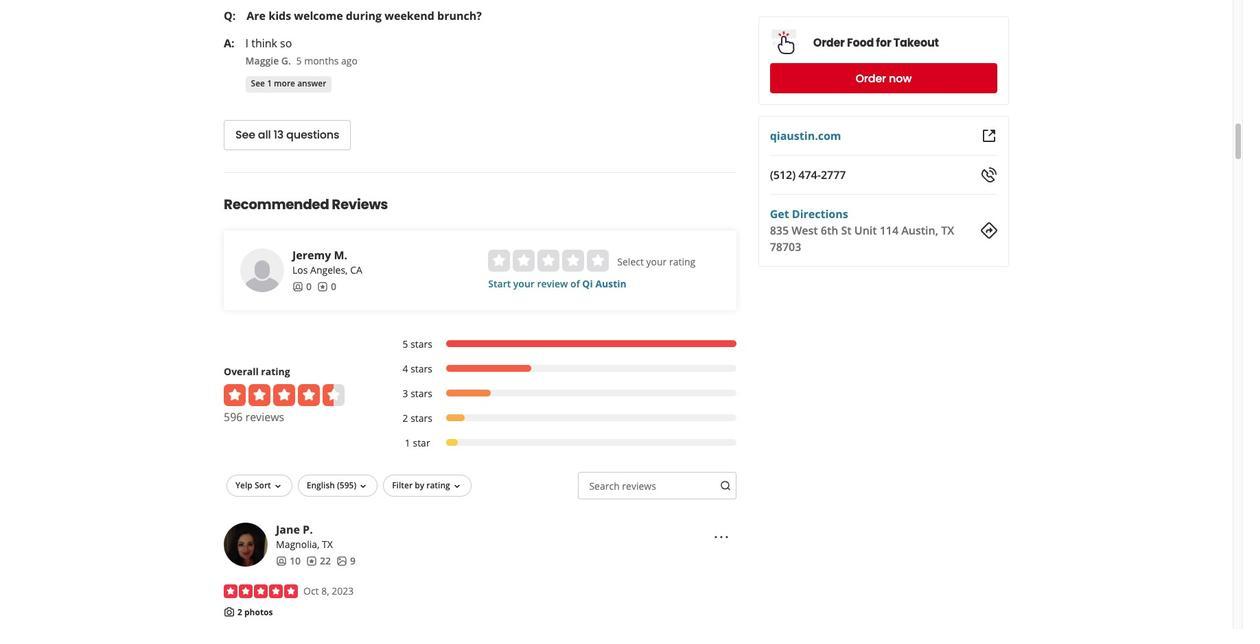 Task type: describe. For each thing, give the bounding box(es) containing it.
ask the community element
[[213, 0, 748, 150]]

search reviews
[[590, 480, 656, 493]]

west
[[792, 223, 818, 238]]

questions
[[286, 127, 339, 143]]

6th
[[821, 223, 839, 238]]

i
[[246, 36, 249, 51]]

friends element for jane
[[276, 555, 301, 569]]

filter reviews by 2 stars rating element
[[389, 412, 737, 426]]

select your rating
[[618, 255, 696, 268]]

search image
[[720, 481, 731, 492]]

months
[[304, 54, 339, 67]]

angeles,
[[310, 264, 348, 277]]

5 stars
[[403, 338, 433, 351]]

brunch?
[[437, 8, 482, 23]]

start your review of qi austin
[[489, 277, 627, 290]]

start
[[489, 277, 511, 290]]

jane p. magnolia, tx
[[276, 523, 333, 551]]

9
[[350, 555, 356, 568]]

now
[[889, 70, 912, 86]]

austin
[[596, 277, 627, 290]]

qi
[[583, 277, 593, 290]]

10
[[290, 555, 301, 568]]

ago
[[341, 54, 358, 67]]

16 camera v2 image
[[224, 607, 235, 618]]

16 chevron down v2 image for filter by rating
[[452, 481, 463, 492]]

4.5 star rating image
[[224, 384, 345, 406]]

see for see 1 more answer
[[251, 78, 265, 90]]

photos element
[[336, 555, 356, 569]]

order for order food for takeout
[[814, 35, 845, 50]]

magnolia,
[[276, 538, 320, 551]]

8,
[[321, 585, 329, 598]]

2 for 2 photos
[[238, 607, 242, 619]]

2023
[[332, 585, 354, 598]]

think
[[251, 36, 277, 51]]

food
[[847, 35, 874, 50]]

see 1 more answer
[[251, 78, 327, 90]]

filter by rating button
[[383, 475, 472, 497]]

jeremy m. los angeles, ca
[[293, 248, 363, 277]]

during
[[346, 8, 382, 23]]

4 stars
[[403, 363, 433, 376]]

1 inside recommended reviews element
[[405, 437, 411, 450]]

rating for filter by rating
[[427, 480, 450, 492]]

welcome
[[294, 8, 343, 23]]

stars for 3 stars
[[411, 387, 433, 400]]

oct 8, 2023
[[304, 585, 354, 598]]

more
[[274, 78, 295, 90]]

474-
[[799, 168, 821, 183]]

16 friends v2 image
[[293, 281, 304, 292]]

maggie
[[246, 54, 279, 67]]

filter reviews by 1 star rating element
[[389, 437, 737, 450]]

16 friends v2 image
[[276, 556, 287, 567]]

your for start
[[514, 277, 535, 290]]

(512)
[[770, 168, 796, 183]]

13
[[274, 127, 284, 143]]

16 photos v2 image
[[336, 556, 347, 567]]

photos
[[244, 607, 273, 619]]

24 phone v2 image
[[981, 167, 998, 183]]

order now link
[[770, 63, 998, 93]]

filter by rating
[[392, 480, 450, 492]]

tx inside jane p. magnolia, tx
[[322, 538, 333, 551]]

g.
[[281, 54, 291, 67]]

menu image
[[713, 529, 730, 546]]

select
[[618, 255, 644, 268]]

yelp sort button
[[227, 475, 292, 497]]

3
[[403, 387, 408, 400]]

1 vertical spatial rating
[[261, 365, 290, 378]]

16 review v2 image
[[306, 556, 317, 567]]

recommended reviews
[[224, 195, 388, 214]]

directions
[[792, 207, 849, 222]]

los
[[293, 264, 308, 277]]

reviews for search reviews
[[622, 480, 656, 493]]

answer
[[297, 78, 327, 90]]

jeremy m. link
[[293, 248, 348, 263]]

weekend
[[385, 8, 435, 23]]

16 chevron down v2 image for yelp sort
[[272, 481, 283, 492]]

a:
[[224, 36, 235, 51]]

596 reviews
[[224, 410, 284, 425]]

i think so maggie g. 5 months ago
[[246, 36, 358, 67]]

filter reviews by 5 stars rating element
[[389, 338, 737, 352]]

0 for 16 review v2 image
[[331, 280, 337, 293]]

get directions link
[[770, 207, 849, 222]]

unit
[[855, 223, 877, 238]]

5 inside recommended reviews element
[[403, 338, 408, 351]]

2 stars
[[403, 412, 433, 425]]

2 photos
[[238, 607, 273, 619]]



Task type: vqa. For each thing, say whether or not it's contained in the screenshot.
the "28"
no



Task type: locate. For each thing, give the bounding box(es) containing it.
english (595) button
[[298, 475, 378, 497]]

78703
[[770, 240, 802, 255]]

2 stars from the top
[[411, 363, 433, 376]]

jeremy
[[293, 248, 331, 263]]

reviews element down angeles,
[[317, 280, 337, 294]]

yelp sort
[[236, 480, 271, 492]]

tx
[[942, 223, 955, 238], [322, 538, 333, 551]]

(512) 474-2777
[[770, 168, 846, 183]]

1 vertical spatial tx
[[322, 538, 333, 551]]

jane
[[276, 523, 300, 538]]

reviews element containing 0
[[317, 280, 337, 294]]

overall rating
[[224, 365, 290, 378]]

star
[[413, 437, 430, 450]]

kids
[[269, 8, 291, 23]]

0 vertical spatial your
[[647, 255, 667, 268]]

5 up the 4
[[403, 338, 408, 351]]

114
[[880, 223, 899, 238]]

stars right the 4
[[411, 363, 433, 376]]

0 vertical spatial 5
[[296, 54, 302, 67]]

rating up 4.5 star rating image in the bottom of the page
[[261, 365, 290, 378]]

recommended
[[224, 195, 329, 214]]

stars right 3
[[411, 387, 433, 400]]

0 vertical spatial rating
[[670, 255, 696, 268]]

stars up star at the left
[[411, 412, 433, 425]]

16 chevron down v2 image for english (595)
[[358, 481, 369, 492]]

of
[[571, 277, 580, 290]]

stars for 4 stars
[[411, 363, 433, 376]]

5 star rating image
[[224, 585, 298, 599]]

2 right 16 camera v2 icon
[[238, 607, 242, 619]]

16 chevron down v2 image right (595)
[[358, 481, 369, 492]]

2 0 from the left
[[331, 280, 337, 293]]

rating for select your rating
[[670, 255, 696, 268]]

reviews element
[[317, 280, 337, 294], [306, 555, 331, 569]]

0 horizontal spatial 5
[[296, 54, 302, 67]]

recommended reviews element
[[180, 172, 781, 630]]

16 chevron down v2 image inside yelp sort popup button
[[272, 481, 283, 492]]

reviews right search
[[622, 480, 656, 493]]

are kids welcome during weekend brunch?
[[247, 8, 482, 23]]

0 horizontal spatial order
[[814, 35, 845, 50]]

1 0 from the left
[[306, 280, 312, 293]]

  text field inside recommended reviews element
[[579, 472, 737, 500]]

oct
[[304, 585, 319, 598]]

0 horizontal spatial 1
[[267, 78, 272, 90]]

None radio
[[489, 250, 510, 272], [513, 250, 535, 272], [563, 250, 585, 272], [489, 250, 510, 272], [513, 250, 535, 272], [563, 250, 585, 272]]

1 horizontal spatial 0
[[331, 280, 337, 293]]

1 vertical spatial reviews element
[[306, 555, 331, 569]]

english (595)
[[307, 480, 357, 492]]

1 vertical spatial 2
[[238, 607, 242, 619]]

835
[[770, 223, 789, 238]]

friends element down the 'magnolia,'
[[276, 555, 301, 569]]

order
[[814, 35, 845, 50], [856, 70, 887, 86]]

stars
[[411, 338, 433, 351], [411, 363, 433, 376], [411, 387, 433, 400], [411, 412, 433, 425]]

photo of jane p. image
[[224, 523, 268, 567]]

1 vertical spatial your
[[514, 277, 535, 290]]

order inside "link"
[[856, 70, 887, 86]]

16 chevron down v2 image inside english (595) "dropdown button"
[[358, 481, 369, 492]]

filter reviews by 4 stars rating element
[[389, 363, 737, 376]]

0 horizontal spatial reviews
[[246, 410, 284, 425]]

0 vertical spatial friends element
[[293, 280, 312, 294]]

are
[[247, 8, 266, 23]]

2 down 3
[[403, 412, 408, 425]]

stars up 4 stars
[[411, 338, 433, 351]]

1 vertical spatial 1
[[405, 437, 411, 450]]

2 16 chevron down v2 image from the left
[[358, 481, 369, 492]]

see for see all 13 questions
[[236, 127, 255, 143]]

order now
[[856, 70, 912, 86]]

0 horizontal spatial tx
[[322, 538, 333, 551]]

get directions 835 west 6th st unit 114 austin, tx 78703
[[770, 207, 955, 255]]

2 for 2 stars
[[403, 412, 408, 425]]

reviews down 4.5 star rating image in the bottom of the page
[[246, 410, 284, 425]]

1 vertical spatial friends element
[[276, 555, 301, 569]]

order left "now"
[[856, 70, 887, 86]]

get
[[770, 207, 790, 222]]

22
[[320, 555, 331, 568]]

sort
[[255, 480, 271, 492]]

3 stars from the top
[[411, 387, 433, 400]]

friends element containing 0
[[293, 280, 312, 294]]

0 vertical spatial 1
[[267, 78, 272, 90]]

for
[[877, 35, 892, 50]]

qiaustin.com link
[[770, 128, 842, 144]]

st
[[842, 223, 852, 238]]

stars for 5 stars
[[411, 338, 433, 351]]

16 chevron down v2 image
[[272, 481, 283, 492], [358, 481, 369, 492], [452, 481, 463, 492]]

ca
[[350, 264, 363, 277]]

1 vertical spatial order
[[856, 70, 887, 86]]

1 left star at the left
[[405, 437, 411, 450]]

reviews element for p.
[[306, 555, 331, 569]]

0 horizontal spatial 2
[[238, 607, 242, 619]]

friends element
[[293, 280, 312, 294], [276, 555, 301, 569]]

1 horizontal spatial 1
[[405, 437, 411, 450]]

see all 13 questions link
[[224, 120, 351, 150]]

jane p. link
[[276, 523, 313, 538]]

0 vertical spatial tx
[[942, 223, 955, 238]]

4
[[403, 363, 408, 376]]

1 vertical spatial see
[[236, 127, 255, 143]]

0 horizontal spatial your
[[514, 277, 535, 290]]

0 horizontal spatial 16 chevron down v2 image
[[272, 481, 283, 492]]

1 stars from the top
[[411, 338, 433, 351]]

(595)
[[337, 480, 357, 492]]

24 directions v2 image
[[981, 223, 998, 239]]

austin,
[[902, 223, 939, 238]]

friends element for jeremy
[[293, 280, 312, 294]]

1 horizontal spatial tx
[[942, 223, 955, 238]]

0 horizontal spatial 0
[[306, 280, 312, 293]]

rating right select
[[670, 255, 696, 268]]

filter reviews by 3 stars rating element
[[389, 387, 737, 401]]

4 stars from the top
[[411, 412, 433, 425]]

0 vertical spatial see
[[251, 78, 265, 90]]

1 star
[[405, 437, 430, 450]]

5 inside i think so maggie g. 5 months ago
[[296, 54, 302, 67]]

tx up 22
[[322, 538, 333, 551]]

see all 13 questions
[[236, 127, 339, 143]]

1 vertical spatial 5
[[403, 338, 408, 351]]

16 review v2 image
[[317, 281, 328, 292]]

0 vertical spatial reviews
[[246, 410, 284, 425]]

see left all
[[236, 127, 255, 143]]

0 vertical spatial reviews element
[[317, 280, 337, 294]]

3 16 chevron down v2 image from the left
[[452, 481, 463, 492]]

0 vertical spatial 2
[[403, 412, 408, 425]]

1 horizontal spatial reviews
[[622, 480, 656, 493]]

qiaustin.com
[[770, 128, 842, 144]]

1 horizontal spatial 2
[[403, 412, 408, 425]]

2
[[403, 412, 408, 425], [238, 607, 242, 619]]

0
[[306, 280, 312, 293], [331, 280, 337, 293]]

  text field
[[579, 472, 737, 500]]

your right start
[[514, 277, 535, 290]]

0 horizontal spatial rating
[[261, 365, 290, 378]]

q:
[[224, 8, 236, 23]]

1 horizontal spatial 5
[[403, 338, 408, 351]]

1 horizontal spatial order
[[856, 70, 887, 86]]

english
[[307, 480, 335, 492]]

0 inside reviews element
[[331, 280, 337, 293]]

5 right g.
[[296, 54, 302, 67]]

16 chevron down v2 image inside filter by rating dropdown button
[[452, 481, 463, 492]]

so
[[280, 36, 292, 51]]

reviews element containing 22
[[306, 555, 331, 569]]

order left 'food'
[[814, 35, 845, 50]]

2 photos link
[[238, 607, 273, 619]]

stars for 2 stars
[[411, 412, 433, 425]]

friends element down los
[[293, 280, 312, 294]]

order food for takeout
[[814, 35, 939, 50]]

0 right 16 review v2 image
[[331, 280, 337, 293]]

16 chevron down v2 image right filter by rating
[[452, 481, 463, 492]]

0 vertical spatial order
[[814, 35, 845, 50]]

p.
[[303, 523, 313, 538]]

1 inside ask the community element
[[267, 78, 272, 90]]

1 left more
[[267, 78, 272, 90]]

1 horizontal spatial rating
[[427, 480, 450, 492]]

rating element
[[489, 250, 609, 272]]

16 chevron down v2 image right sort
[[272, 481, 283, 492]]

all
[[258, 127, 271, 143]]

2777
[[821, 168, 846, 183]]

2 vertical spatial rating
[[427, 480, 450, 492]]

friends element containing 10
[[276, 555, 301, 569]]

see down maggie
[[251, 78, 265, 90]]

your for select
[[647, 255, 667, 268]]

your
[[647, 255, 667, 268], [514, 277, 535, 290]]

photo of jeremy m. image
[[240, 249, 284, 292]]

takeout
[[894, 35, 939, 50]]

m.
[[334, 248, 348, 263]]

2 horizontal spatial rating
[[670, 255, 696, 268]]

None radio
[[538, 250, 560, 272], [587, 250, 609, 272], [538, 250, 560, 272], [587, 250, 609, 272]]

1 horizontal spatial your
[[647, 255, 667, 268]]

0 for 16 friends v2 icon
[[306, 280, 312, 293]]

24 external link v2 image
[[981, 128, 998, 144]]

reviews element right 10
[[306, 555, 331, 569]]

1 vertical spatial reviews
[[622, 480, 656, 493]]

review
[[537, 277, 568, 290]]

reviews
[[332, 195, 388, 214]]

3 stars
[[403, 387, 433, 400]]

search
[[590, 480, 620, 493]]

(no rating) image
[[489, 250, 609, 272]]

1
[[267, 78, 272, 90], [405, 437, 411, 450]]

see 1 more answer link
[[246, 76, 332, 93]]

1 horizontal spatial 16 chevron down v2 image
[[358, 481, 369, 492]]

tx right austin,
[[942, 223, 955, 238]]

tx inside get directions 835 west 6th st unit 114 austin, tx 78703
[[942, 223, 955, 238]]

0 right 16 friends v2 icon
[[306, 280, 312, 293]]

reviews element for m.
[[317, 280, 337, 294]]

yelp
[[236, 480, 253, 492]]

rating inside dropdown button
[[427, 480, 450, 492]]

reviews for 596 reviews
[[246, 410, 284, 425]]

overall
[[224, 365, 259, 378]]

rating right by
[[427, 480, 450, 492]]

5
[[296, 54, 302, 67], [403, 338, 408, 351]]

1 16 chevron down v2 image from the left
[[272, 481, 283, 492]]

2 horizontal spatial 16 chevron down v2 image
[[452, 481, 463, 492]]

your right select
[[647, 255, 667, 268]]

by
[[415, 480, 424, 492]]

order for order now
[[856, 70, 887, 86]]

596
[[224, 410, 243, 425]]



